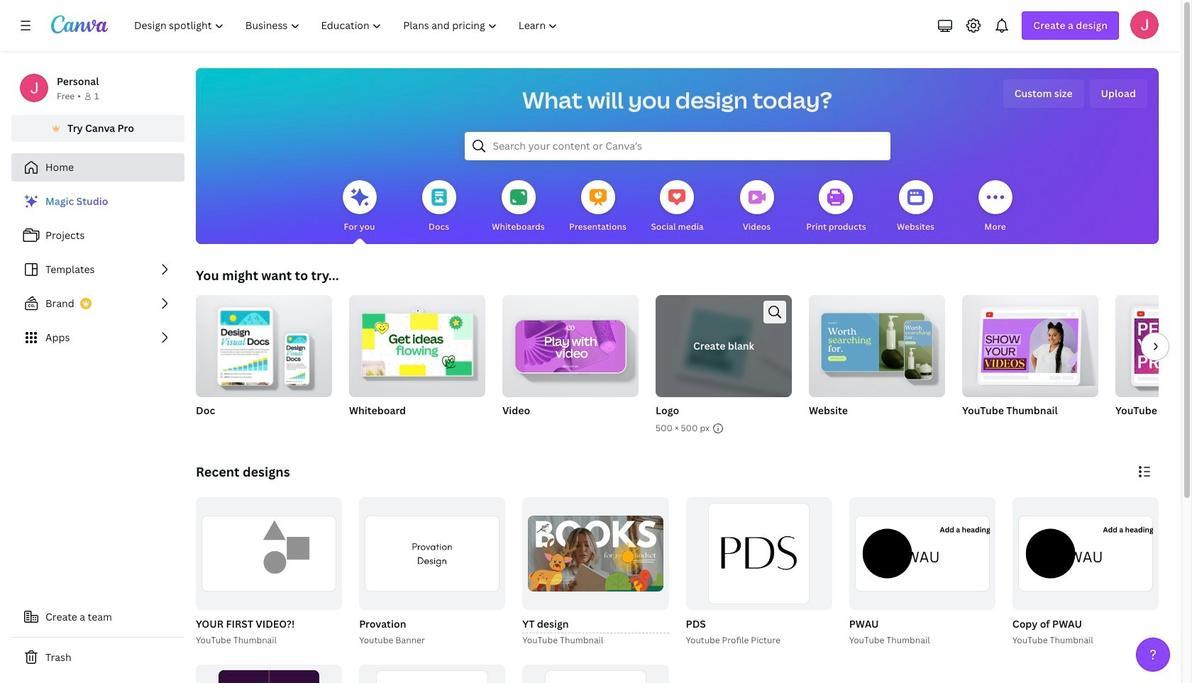 Task type: describe. For each thing, give the bounding box(es) containing it.
top level navigation element
[[125, 11, 570, 40]]

Search search field
[[493, 133, 862, 160]]



Task type: vqa. For each thing, say whether or not it's contained in the screenshot.
the 1
no



Task type: locate. For each thing, give the bounding box(es) containing it.
james peterson image
[[1130, 11, 1159, 39]]

None search field
[[464, 132, 890, 160]]

list
[[11, 187, 184, 352]]

group
[[502, 290, 639, 436], [502, 290, 639, 397], [809, 290, 945, 436], [809, 290, 945, 397], [962, 290, 1098, 436], [962, 290, 1098, 397], [196, 295, 332, 436], [349, 295, 485, 436], [656, 295, 792, 436], [656, 295, 792, 397], [1115, 295, 1192, 436], [1115, 295, 1192, 397], [193, 497, 342, 648], [356, 497, 505, 648], [520, 497, 669, 648], [522, 497, 669, 610], [683, 497, 832, 648], [686, 497, 832, 610], [846, 497, 995, 648], [849, 497, 995, 610], [1010, 497, 1159, 648], [1012, 497, 1159, 610], [196, 665, 342, 683], [359, 665, 505, 683], [522, 665, 669, 683]]

None field
[[522, 616, 669, 633]]



